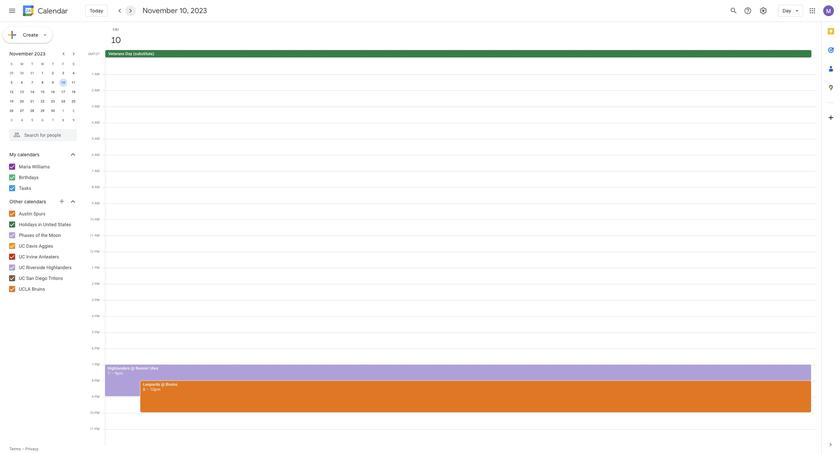 Task type: describe. For each thing, give the bounding box(es) containing it.
october 30 element
[[18, 69, 26, 77]]

pm for 12 pm
[[95, 250, 100, 254]]

gmt-
[[88, 52, 96, 56]]

9 up 16
[[52, 81, 54, 84]]

11 for 11 am
[[90, 234, 94, 238]]

7 down the october 31 "element" at top left
[[31, 81, 33, 84]]

states
[[58, 222, 71, 228]]

other
[[9, 199, 23, 205]]

pm for 7 pm
[[95, 363, 100, 367]]

uc riverside highlanders
[[19, 265, 72, 271]]

22
[[41, 100, 44, 103]]

1 for december 1 "element" on the top left of page
[[62, 109, 64, 113]]

10,
[[180, 6, 189, 15]]

privacy
[[25, 447, 38, 452]]

austin spurs
[[19, 211, 45, 217]]

9pm
[[115, 372, 123, 376]]

highlanders @ runnin' utes 7 – 9pm
[[108, 367, 158, 376]]

pm for 9 pm
[[95, 396, 100, 399]]

4 pm
[[92, 315, 100, 318]]

7 for 7 pm
[[92, 363, 94, 367]]

f
[[62, 62, 64, 66]]

terms
[[9, 447, 21, 452]]

5 am
[[92, 137, 100, 141]]

am for 2 am
[[95, 89, 100, 92]]

25
[[72, 100, 76, 103]]

13
[[20, 90, 24, 94]]

am for 5 am
[[95, 137, 100, 141]]

privacy link
[[25, 447, 38, 452]]

diego
[[35, 276, 47, 281]]

calendars for my calendars
[[17, 152, 39, 158]]

in
[[38, 222, 42, 228]]

11 am
[[90, 234, 100, 238]]

21 element
[[28, 98, 36, 106]]

20
[[20, 100, 24, 103]]

terms link
[[9, 447, 21, 452]]

2 for 2 am
[[92, 89, 94, 92]]

1 s from the left
[[11, 62, 13, 66]]

day inside button
[[125, 52, 132, 56]]

12 pm
[[90, 250, 100, 254]]

11 for 11 pm
[[90, 428, 94, 432]]

8 up 15
[[42, 81, 44, 84]]

am for 10 am
[[95, 218, 100, 222]]

10 pm
[[90, 412, 100, 415]]

6 for december 6 element on the top left of page
[[42, 118, 44, 122]]

pm for 11 pm
[[95, 428, 100, 432]]

uc for uc davis aggies
[[19, 244, 25, 249]]

friday, november 10 element
[[108, 33, 124, 48]]

create
[[23, 32, 38, 38]]

9 pm
[[92, 396, 100, 399]]

1 vertical spatial 2023
[[34, 51, 45, 57]]

row group containing 29
[[6, 69, 79, 125]]

uc irvine anteaters
[[19, 254, 59, 260]]

pm for 4 pm
[[95, 315, 100, 318]]

2 t from the left
[[52, 62, 54, 66]]

november for november 10, 2023
[[143, 6, 178, 15]]

22 element
[[39, 98, 47, 106]]

november 10, 2023
[[143, 6, 207, 15]]

austin
[[19, 211, 32, 217]]

veterans day (substitute)
[[108, 52, 154, 56]]

3 for december 3 element at top
[[11, 118, 13, 122]]

3 for 3 pm
[[92, 299, 94, 302]]

december 2 element
[[70, 107, 78, 115]]

veterans day (substitute) button
[[105, 50, 812, 58]]

27 element
[[18, 107, 26, 115]]

row containing s
[[6, 59, 79, 69]]

ucla
[[19, 287, 31, 292]]

21
[[30, 100, 34, 103]]

1 am
[[92, 72, 100, 76]]

holidays
[[19, 222, 37, 228]]

30 for the 30 element
[[51, 109, 55, 113]]

united
[[43, 222, 57, 228]]

tritons
[[48, 276, 63, 281]]

3 down f
[[62, 71, 64, 75]]

23 element
[[49, 98, 57, 106]]

10pm
[[150, 388, 161, 393]]

october 29 element
[[8, 69, 16, 77]]

8 inside leopards @ bruins 8 – 10pm
[[143, 388, 145, 393]]

17 element
[[59, 88, 67, 96]]

m
[[20, 62, 23, 66]]

december 9 element
[[70, 116, 78, 125]]

october 31 element
[[28, 69, 36, 77]]

6 for 6 pm
[[92, 347, 94, 351]]

25 element
[[70, 98, 78, 106]]

5 pm
[[92, 331, 100, 335]]

(substitute)
[[133, 52, 154, 56]]

my calendars
[[9, 152, 39, 158]]

uc for uc riverside highlanders
[[19, 265, 25, 271]]

december 1 element
[[59, 107, 67, 115]]

pm for 2 pm
[[95, 282, 100, 286]]

calendar
[[38, 6, 68, 16]]

moon
[[49, 233, 61, 238]]

support image
[[744, 7, 752, 15]]

pm for 6 pm
[[95, 347, 100, 351]]

am for 7 am
[[95, 169, 100, 173]]

4 for 4 pm
[[92, 315, 94, 318]]

day button
[[779, 3, 804, 19]]

maria williams
[[19, 164, 50, 170]]

veterans
[[108, 52, 124, 56]]

row containing highlanders @ runnin' utes
[[102, 58, 816, 446]]

16 element
[[49, 88, 57, 96]]

highlanders inside highlanders @ runnin' utes 7 – 9pm
[[108, 367, 130, 371]]

aggies
[[39, 244, 53, 249]]

calendar element
[[22, 4, 68, 19]]

uc san diego tritons
[[19, 276, 63, 281]]

1 for 1 pm
[[92, 266, 94, 270]]

14
[[30, 90, 34, 94]]

row containing 19
[[6, 97, 79, 106]]

8 pm
[[92, 379, 100, 383]]

tasks
[[19, 186, 31, 191]]

3 am
[[92, 105, 100, 108]]

8 for december 8 element
[[62, 118, 64, 122]]

Search for people text field
[[13, 129, 73, 141]]

18 element
[[70, 88, 78, 96]]

0 horizontal spatial –
[[22, 447, 24, 452]]

riverside
[[26, 265, 45, 271]]

16
[[51, 90, 55, 94]]

davis
[[26, 244, 38, 249]]

december 3 element
[[8, 116, 16, 125]]

1 pm
[[92, 266, 100, 270]]

today
[[90, 8, 103, 14]]

4 for 4 am
[[92, 121, 94, 125]]

4 up '11' element
[[73, 71, 75, 75]]

@ for leopards
[[161, 383, 165, 387]]

leopards
[[143, 383, 160, 387]]

w
[[41, 62, 44, 66]]

irvine
[[26, 254, 38, 260]]

1 t from the left
[[31, 62, 33, 66]]

28 element
[[28, 107, 36, 115]]

my calendars button
[[1, 149, 83, 160]]

27
[[20, 109, 24, 113]]

birthdays
[[19, 175, 39, 180]]

2 for december 2 "element"
[[73, 109, 75, 113]]

december 5 element
[[28, 116, 36, 125]]

leopards @ bruins 8 – 10pm
[[143, 383, 178, 393]]

12 for 12
[[10, 90, 13, 94]]

runnin'
[[136, 367, 149, 371]]

28
[[30, 109, 34, 113]]

– inside leopards @ bruins 8 – 10pm
[[146, 388, 149, 393]]

my
[[9, 152, 16, 158]]

29 for 29 element
[[41, 109, 44, 113]]

2 for 2 pm
[[92, 282, 94, 286]]

13 element
[[18, 88, 26, 96]]

9 for december 9 element
[[73, 118, 75, 122]]

of
[[36, 233, 40, 238]]

11 for 11
[[72, 81, 76, 84]]

calendar heading
[[36, 6, 68, 16]]

ucla bruins
[[19, 287, 45, 292]]

main drawer image
[[8, 7, 16, 15]]

6 down 'october 30' element
[[21, 81, 23, 84]]

@ for highlanders
[[131, 367, 135, 371]]

10 am
[[90, 218, 100, 222]]



Task type: vqa. For each thing, say whether or not it's contained in the screenshot.


Task type: locate. For each thing, give the bounding box(es) containing it.
am down 3 am
[[95, 121, 100, 125]]

1 horizontal spatial 30
[[51, 109, 55, 113]]

29 left 'october 30' element
[[10, 71, 13, 75]]

uc left irvine
[[19, 254, 25, 260]]

row containing 29
[[6, 69, 79, 78]]

the
[[41, 233, 48, 238]]

10 inside 10 element
[[61, 81, 65, 84]]

1 vertical spatial 29
[[41, 109, 44, 113]]

4 for december 4 element
[[21, 118, 23, 122]]

pm for 1 pm
[[95, 266, 100, 270]]

pm down 1 pm
[[95, 282, 100, 286]]

@ left runnin'
[[131, 367, 135, 371]]

8 down leopards
[[143, 388, 145, 393]]

pm down "5 pm" at bottom left
[[95, 347, 100, 351]]

0 horizontal spatial bruins
[[32, 287, 45, 292]]

1 vertical spatial 30
[[51, 109, 55, 113]]

10 up the 11 pm
[[90, 412, 94, 415]]

29 element
[[39, 107, 47, 115]]

12
[[10, 90, 13, 94], [90, 250, 94, 254]]

2 s from the left
[[73, 62, 75, 66]]

29 inside 29 element
[[41, 109, 44, 113]]

tab list
[[822, 22, 841, 436]]

11 pm
[[90, 428, 100, 432]]

6 for 6 am
[[92, 153, 94, 157]]

9 down december 2 "element"
[[73, 118, 75, 122]]

utes
[[150, 367, 158, 371]]

8 up 9 am
[[92, 185, 94, 189]]

12 for 12 pm
[[90, 250, 94, 254]]

4 down 3 am
[[92, 121, 94, 125]]

december 4 element
[[18, 116, 26, 125]]

am up 8 am
[[95, 169, 100, 173]]

11 pm from the top
[[95, 412, 100, 415]]

0 vertical spatial 30
[[20, 71, 24, 75]]

calendars
[[17, 152, 39, 158], [24, 199, 46, 205]]

spurs
[[33, 211, 45, 217]]

7 up 8 pm at the left
[[92, 363, 94, 367]]

row containing 26
[[6, 106, 79, 116]]

2 am
[[92, 89, 100, 92]]

11 element
[[70, 79, 78, 87]]

9 for 9 am
[[92, 202, 94, 205]]

other calendars list
[[1, 209, 83, 295]]

cell inside 10 grid
[[105, 58, 816, 446]]

2 down 25 element
[[73, 109, 75, 113]]

0 vertical spatial 12
[[10, 90, 13, 94]]

10 element
[[59, 79, 67, 87]]

12 inside november 2023 grid
[[10, 90, 13, 94]]

pm
[[95, 250, 100, 254], [95, 266, 100, 270], [95, 282, 100, 286], [95, 299, 100, 302], [95, 315, 100, 318], [95, 331, 100, 335], [95, 347, 100, 351], [95, 363, 100, 367], [95, 379, 100, 383], [95, 396, 100, 399], [95, 412, 100, 415], [95, 428, 100, 432]]

0 vertical spatial 29
[[10, 71, 13, 75]]

t up 31
[[31, 62, 33, 66]]

pm down 4 pm
[[95, 331, 100, 335]]

7 inside highlanders @ runnin' utes 7 – 9pm
[[108, 372, 110, 376]]

pm down 7 pm
[[95, 379, 100, 383]]

5 down 28 element
[[31, 118, 33, 122]]

6 am
[[92, 153, 100, 157]]

am down 9 am
[[95, 218, 100, 222]]

cell containing highlanders @ runnin' utes
[[105, 58, 816, 446]]

1 inside "element"
[[62, 109, 64, 113]]

calendars up maria in the left of the page
[[17, 152, 39, 158]]

am for 3 am
[[95, 105, 100, 108]]

9 up "10 am"
[[92, 202, 94, 205]]

highlanders up tritons
[[46, 265, 72, 271]]

1 vertical spatial @
[[161, 383, 165, 387]]

7 pm from the top
[[95, 347, 100, 351]]

19 element
[[8, 98, 16, 106]]

29 down 22 element
[[41, 109, 44, 113]]

bruins inside leopards @ bruins 8 – 10pm
[[166, 383, 178, 387]]

7 am from the top
[[95, 169, 100, 173]]

am up 2 am
[[95, 72, 100, 76]]

1 vertical spatial calendars
[[24, 199, 46, 205]]

11 down "10 am"
[[90, 234, 94, 238]]

day
[[783, 8, 792, 14], [125, 52, 132, 56]]

6 down 5 am
[[92, 153, 94, 157]]

30 down m
[[20, 71, 24, 75]]

0 horizontal spatial 2023
[[34, 51, 45, 57]]

12 down 11 am
[[90, 250, 94, 254]]

10 grid
[[86, 22, 822, 455]]

pm for 8 pm
[[95, 379, 100, 383]]

2023 right 10,
[[191, 6, 207, 15]]

@ right leopards
[[161, 383, 165, 387]]

5 for 5 am
[[92, 137, 94, 141]]

5 pm from the top
[[95, 315, 100, 318]]

calendars up austin spurs
[[24, 199, 46, 205]]

0 horizontal spatial 29
[[10, 71, 13, 75]]

7 for 7 am
[[92, 169, 94, 173]]

1 horizontal spatial t
[[52, 62, 54, 66]]

create button
[[3, 27, 52, 43]]

1 vertical spatial bruins
[[166, 383, 178, 387]]

8 am from the top
[[95, 185, 100, 189]]

2 down 1 am
[[92, 89, 94, 92]]

12 inside 10 grid
[[90, 250, 94, 254]]

2 inside "element"
[[73, 109, 75, 113]]

phases
[[19, 233, 34, 238]]

2 horizontal spatial –
[[146, 388, 149, 393]]

s right f
[[73, 62, 75, 66]]

fri 10
[[111, 28, 120, 46]]

pm down 3 pm
[[95, 315, 100, 318]]

am for 8 am
[[95, 185, 100, 189]]

7 down the 30 element
[[52, 118, 54, 122]]

november 2023 grid
[[6, 59, 79, 125]]

8 down 7 pm
[[92, 379, 94, 383]]

10 up 17
[[61, 81, 65, 84]]

24
[[61, 100, 65, 103]]

0 vertical spatial @
[[131, 367, 135, 371]]

@
[[131, 367, 135, 371], [161, 383, 165, 387]]

pm up 2 pm in the bottom of the page
[[95, 266, 100, 270]]

t
[[31, 62, 33, 66], [52, 62, 54, 66]]

11 down 10 pm
[[90, 428, 94, 432]]

0 vertical spatial 11
[[72, 81, 76, 84]]

9 am from the top
[[95, 202, 100, 205]]

15 element
[[39, 88, 47, 96]]

3 up 4 am
[[92, 105, 94, 108]]

row containing 3
[[6, 116, 79, 125]]

1 down 12 pm
[[92, 266, 94, 270]]

november left 10,
[[143, 6, 178, 15]]

8 for 8 am
[[92, 185, 94, 189]]

5 for december 5 element
[[31, 118, 33, 122]]

10 down the fri
[[111, 35, 120, 46]]

4 uc from the top
[[19, 276, 25, 281]]

day right veterans
[[125, 52, 132, 56]]

november for november 2023
[[9, 51, 33, 57]]

1 vertical spatial highlanders
[[108, 367, 130, 371]]

other calendars button
[[1, 197, 83, 207]]

calendars inside dropdown button
[[17, 152, 39, 158]]

bruins inside other calendars list
[[32, 287, 45, 292]]

7 pm
[[92, 363, 100, 367]]

my calendars list
[[1, 162, 83, 194]]

2 down 1 pm
[[92, 282, 94, 286]]

9 up 10 pm
[[92, 396, 94, 399]]

10 for 10 element
[[61, 81, 65, 84]]

november 2023
[[9, 51, 45, 57]]

am down 8 am
[[95, 202, 100, 205]]

6 am from the top
[[95, 153, 100, 157]]

1 vertical spatial 12
[[90, 250, 94, 254]]

pm down the 9 pm
[[95, 412, 100, 415]]

8 down december 1 "element" on the top left of page
[[62, 118, 64, 122]]

24 element
[[59, 98, 67, 106]]

0 vertical spatial day
[[783, 8, 792, 14]]

0 vertical spatial november
[[143, 6, 178, 15]]

day inside popup button
[[783, 8, 792, 14]]

0 vertical spatial bruins
[[32, 287, 45, 292]]

30 for 'october 30' element
[[20, 71, 24, 75]]

anteaters
[[39, 254, 59, 260]]

4 down 27 element
[[21, 118, 23, 122]]

5 down october 29 element
[[11, 81, 13, 84]]

9 pm from the top
[[95, 379, 100, 383]]

highlanders
[[46, 265, 72, 271], [108, 367, 130, 371]]

pm down 10 pm
[[95, 428, 100, 432]]

– right terms link
[[22, 447, 24, 452]]

add other calendars image
[[59, 198, 65, 205]]

pm for 3 pm
[[95, 299, 100, 302]]

pm up 1 pm
[[95, 250, 100, 254]]

cell
[[105, 58, 816, 446]]

am up 6 am
[[95, 137, 100, 141]]

10 up 11 am
[[90, 218, 94, 222]]

1 horizontal spatial november
[[143, 6, 178, 15]]

uc
[[19, 244, 25, 249], [19, 254, 25, 260], [19, 265, 25, 271], [19, 276, 25, 281]]

11 am from the top
[[95, 234, 100, 238]]

3 pm
[[92, 299, 100, 302]]

1 up 2 am
[[92, 72, 94, 76]]

0 horizontal spatial highlanders
[[46, 265, 72, 271]]

1 for 1 am
[[92, 72, 94, 76]]

am down 1 am
[[95, 89, 100, 92]]

30 down 23 element
[[51, 109, 55, 113]]

26 element
[[8, 107, 16, 115]]

17
[[61, 90, 65, 94]]

fri
[[113, 28, 119, 32]]

23
[[51, 100, 55, 103]]

am up 4 am
[[95, 105, 100, 108]]

6 pm
[[92, 347, 100, 351]]

3 down "26" element
[[11, 118, 13, 122]]

8 am
[[92, 185, 100, 189]]

8 pm from the top
[[95, 363, 100, 367]]

0 horizontal spatial november
[[9, 51, 33, 57]]

0 vertical spatial 2023
[[191, 6, 207, 15]]

1 horizontal spatial 12
[[90, 250, 94, 254]]

3 up 4 pm
[[92, 299, 94, 302]]

uc left "davis" on the left
[[19, 244, 25, 249]]

9 for 9 pm
[[92, 396, 94, 399]]

1 vertical spatial november
[[9, 51, 33, 57]]

10 am from the top
[[95, 218, 100, 222]]

pm for 5 pm
[[95, 331, 100, 335]]

terms – privacy
[[9, 447, 38, 452]]

2 vertical spatial –
[[22, 447, 24, 452]]

None search field
[[0, 127, 83, 141]]

0 vertical spatial –
[[111, 372, 114, 376]]

15
[[41, 90, 44, 94]]

am down 7 am
[[95, 185, 100, 189]]

20 element
[[18, 98, 26, 106]]

7 left "9pm"
[[108, 372, 110, 376]]

november up m
[[9, 51, 33, 57]]

1 horizontal spatial highlanders
[[108, 367, 130, 371]]

2 pm
[[92, 282, 100, 286]]

1 horizontal spatial 2023
[[191, 6, 207, 15]]

0 horizontal spatial day
[[125, 52, 132, 56]]

12 pm from the top
[[95, 428, 100, 432]]

3 for 3 am
[[92, 105, 94, 108]]

1 uc from the top
[[19, 244, 25, 249]]

– inside highlanders @ runnin' utes 7 – 9pm
[[111, 372, 114, 376]]

5 down 4 pm
[[92, 331, 94, 335]]

12 element
[[8, 88, 16, 96]]

row
[[102, 58, 816, 446], [6, 59, 79, 69], [6, 69, 79, 78], [6, 78, 79, 88], [6, 88, 79, 97], [6, 97, 79, 106], [6, 106, 79, 116], [6, 116, 79, 125]]

uc left 'san'
[[19, 276, 25, 281]]

am down 5 am
[[95, 153, 100, 157]]

26
[[10, 109, 13, 113]]

@ inside leopards @ bruins 8 – 10pm
[[161, 383, 165, 387]]

t left f
[[52, 62, 54, 66]]

5 am from the top
[[95, 137, 100, 141]]

3 am from the top
[[95, 105, 100, 108]]

highlanders up "9pm"
[[108, 367, 130, 371]]

11 inside november 2023 grid
[[72, 81, 76, 84]]

1 horizontal spatial day
[[783, 8, 792, 14]]

pm up 8 pm at the left
[[95, 363, 100, 367]]

1 down 24 element
[[62, 109, 64, 113]]

uc for uc irvine anteaters
[[19, 254, 25, 260]]

1 vertical spatial –
[[146, 388, 149, 393]]

day right settings menu icon
[[783, 8, 792, 14]]

highlanders inside other calendars list
[[46, 265, 72, 271]]

10 for 10 am
[[90, 218, 94, 222]]

row containing 5
[[6, 78, 79, 88]]

gmt-07
[[88, 52, 100, 56]]

san
[[26, 276, 34, 281]]

s
[[11, 62, 13, 66], [73, 62, 75, 66]]

0 horizontal spatial s
[[11, 62, 13, 66]]

1 down 'w'
[[42, 71, 44, 75]]

pm for 10 pm
[[95, 412, 100, 415]]

29 for october 29 element
[[10, 71, 13, 75]]

10
[[111, 35, 120, 46], [61, 81, 65, 84], [90, 218, 94, 222], [90, 412, 94, 415]]

9 am
[[92, 202, 100, 205]]

row group
[[6, 69, 79, 125]]

s up october 29 element
[[11, 62, 13, 66]]

3 pm from the top
[[95, 282, 100, 286]]

10 pm from the top
[[95, 396, 100, 399]]

10 for 10 pm
[[90, 412, 94, 415]]

veterans day (substitute) row
[[102, 50, 822, 58]]

19
[[10, 100, 13, 103]]

1 am from the top
[[95, 72, 100, 76]]

1 vertical spatial day
[[125, 52, 132, 56]]

30
[[20, 71, 24, 75], [51, 109, 55, 113]]

6 pm from the top
[[95, 331, 100, 335]]

18
[[72, 90, 76, 94]]

2
[[52, 71, 54, 75], [92, 89, 94, 92], [73, 109, 75, 113], [92, 282, 94, 286]]

today button
[[86, 3, 108, 19]]

0 horizontal spatial @
[[131, 367, 135, 371]]

11 up 18
[[72, 81, 76, 84]]

@ inside highlanders @ runnin' utes 7 – 9pm
[[131, 367, 135, 371]]

29
[[10, 71, 13, 75], [41, 109, 44, 113]]

1 vertical spatial 11
[[90, 234, 94, 238]]

am for 9 am
[[95, 202, 100, 205]]

bruins down uc san diego tritons
[[32, 287, 45, 292]]

3
[[62, 71, 64, 75], [92, 105, 94, 108], [11, 118, 13, 122], [92, 299, 94, 302]]

14 element
[[28, 88, 36, 96]]

0 horizontal spatial 30
[[20, 71, 24, 75]]

– down leopards
[[146, 388, 149, 393]]

1 horizontal spatial @
[[161, 383, 165, 387]]

pm up 4 pm
[[95, 299, 100, 302]]

29 inside october 29 element
[[10, 71, 13, 75]]

maria
[[19, 164, 31, 170]]

am up 12 pm
[[95, 234, 100, 238]]

november
[[143, 6, 178, 15], [9, 51, 33, 57]]

holidays in united states
[[19, 222, 71, 228]]

1 horizontal spatial –
[[111, 372, 114, 376]]

bruins right leopards
[[166, 383, 178, 387]]

1 horizontal spatial bruins
[[166, 383, 178, 387]]

settings menu image
[[760, 7, 768, 15]]

uc davis aggies
[[19, 244, 53, 249]]

7
[[31, 81, 33, 84], [52, 118, 54, 122], [92, 169, 94, 173], [92, 363, 94, 367], [108, 372, 110, 376]]

30 element
[[49, 107, 57, 115]]

2023 up 'w'
[[34, 51, 45, 57]]

december 6 element
[[39, 116, 47, 125]]

2 vertical spatial 11
[[90, 428, 94, 432]]

0 horizontal spatial t
[[31, 62, 33, 66]]

07
[[96, 52, 100, 56]]

31
[[30, 71, 34, 75]]

– left "9pm"
[[111, 372, 114, 376]]

pm down 8 pm at the left
[[95, 396, 100, 399]]

1
[[42, 71, 44, 75], [92, 72, 94, 76], [62, 109, 64, 113], [92, 266, 94, 270]]

6
[[21, 81, 23, 84], [42, 118, 44, 122], [92, 153, 94, 157], [92, 347, 94, 351]]

2 pm from the top
[[95, 266, 100, 270]]

0 vertical spatial calendars
[[17, 152, 39, 158]]

2 up 16
[[52, 71, 54, 75]]

3 uc from the top
[[19, 265, 25, 271]]

6 down 29 element
[[42, 118, 44, 122]]

4 am
[[92, 121, 100, 125]]

4 am from the top
[[95, 121, 100, 125]]

7 up 8 am
[[92, 169, 94, 173]]

uc left riverside
[[19, 265, 25, 271]]

7 for december 7 element
[[52, 118, 54, 122]]

4 pm from the top
[[95, 299, 100, 302]]

calendars inside dropdown button
[[24, 199, 46, 205]]

calendars for other calendars
[[24, 199, 46, 205]]

4 down 3 pm
[[92, 315, 94, 318]]

5 for 5 pm
[[92, 331, 94, 335]]

williams
[[32, 164, 50, 170]]

8 for 8 pm
[[92, 379, 94, 383]]

am for 1 am
[[95, 72, 100, 76]]

–
[[111, 372, 114, 376], [146, 388, 149, 393], [22, 447, 24, 452]]

0 vertical spatial highlanders
[[46, 265, 72, 271]]

am for 11 am
[[95, 234, 100, 238]]

row containing 12
[[6, 88, 79, 97]]

1 horizontal spatial 29
[[41, 109, 44, 113]]

1 horizontal spatial s
[[73, 62, 75, 66]]

12 up 19
[[10, 90, 13, 94]]

4 inside december 4 element
[[21, 118, 23, 122]]

2 am from the top
[[95, 89, 100, 92]]

8
[[42, 81, 44, 84], [62, 118, 64, 122], [92, 185, 94, 189], [92, 379, 94, 383], [143, 388, 145, 393]]

december 8 element
[[59, 116, 67, 125]]

10 cell
[[58, 78, 68, 88]]

am for 4 am
[[95, 121, 100, 125]]

0 horizontal spatial 12
[[10, 90, 13, 94]]

6 up 7 pm
[[92, 347, 94, 351]]

5 down 4 am
[[92, 137, 94, 141]]

2023
[[191, 6, 207, 15], [34, 51, 45, 57]]

uc for uc san diego tritons
[[19, 276, 25, 281]]

december 7 element
[[49, 116, 57, 125]]

1 pm from the top
[[95, 250, 100, 254]]

2 uc from the top
[[19, 254, 25, 260]]

am for 6 am
[[95, 153, 100, 157]]



